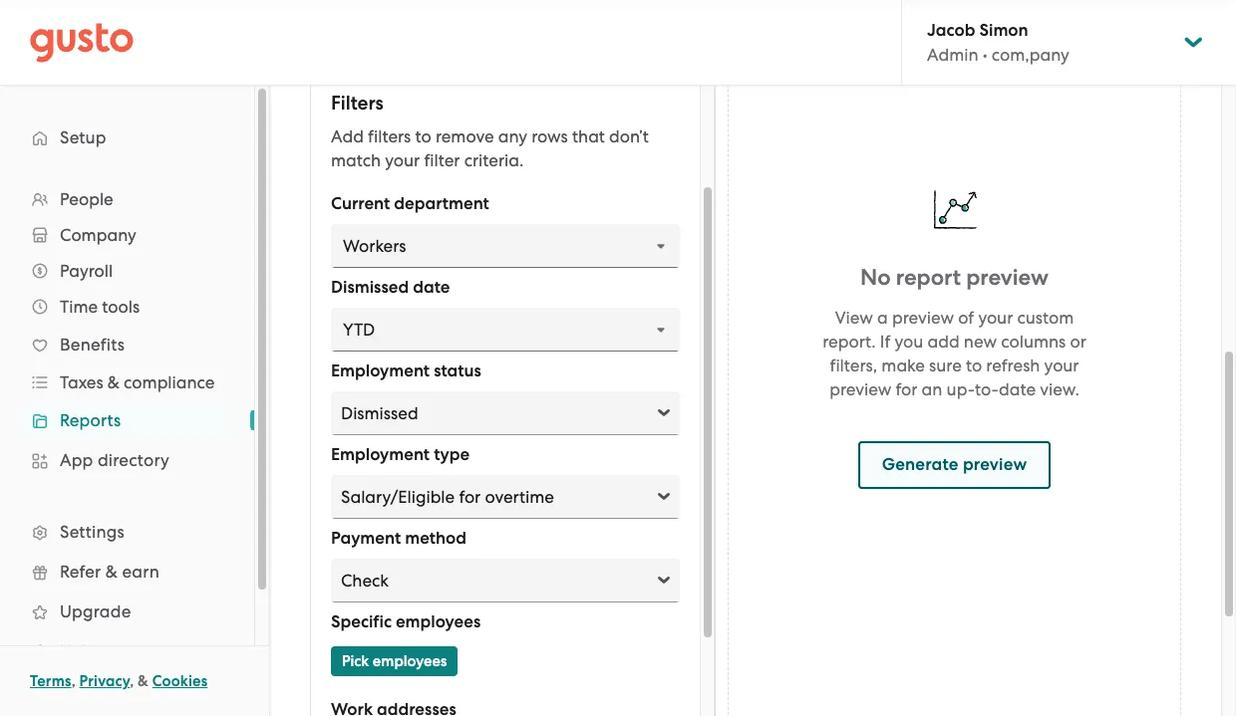 Task type: describe. For each thing, give the bounding box(es) containing it.
method
[[405, 528, 467, 549]]

admin
[[927, 45, 979, 65]]

pick employees
[[342, 653, 447, 671]]

to inside add filters to remove any rows that don't match your filter criteria.
[[415, 127, 431, 147]]

report
[[896, 264, 961, 291]]

refer & earn
[[60, 562, 159, 582]]

time
[[60, 297, 98, 317]]

specific
[[331, 612, 392, 633]]

simon
[[980, 20, 1029, 41]]

to inside view a preview of your custom report. if you add new columns or filters, make sure to refresh your preview for an up-to-date view.
[[966, 355, 982, 375]]

benefits
[[60, 335, 125, 355]]

status
[[434, 361, 481, 382]]

no report preview
[[860, 264, 1049, 291]]

terms , privacy , & cookies
[[30, 673, 208, 691]]

preview up custom
[[966, 264, 1049, 291]]

payment method
[[331, 528, 467, 549]]

up-
[[947, 379, 975, 399]]

add filters to remove any rows that don't match your filter criteria.
[[331, 127, 649, 171]]

employment for employment status
[[331, 361, 430, 382]]

don't
[[609, 127, 649, 147]]

employment type
[[331, 445, 470, 466]]

jacob simon admin • com,pany
[[927, 20, 1070, 65]]

tools
[[102, 297, 140, 317]]

or
[[1070, 332, 1087, 351]]

generate preview button
[[858, 441, 1051, 489]]

setup
[[60, 128, 106, 148]]

make
[[882, 355, 925, 375]]

& for earn
[[105, 562, 118, 582]]

specific employees
[[331, 612, 481, 633]]

refer
[[60, 562, 101, 582]]

directory
[[98, 451, 170, 471]]

generate preview
[[882, 454, 1027, 475]]

preview down filters,
[[830, 379, 892, 399]]

cookies button
[[152, 670, 208, 694]]

1 vertical spatial your
[[979, 308, 1013, 328]]

gusto navigation element
[[0, 86, 254, 704]]

time tools button
[[20, 289, 234, 325]]

app directory
[[60, 451, 170, 471]]

refresh
[[986, 355, 1040, 375]]

employment status
[[331, 361, 481, 382]]

taxes & compliance button
[[20, 365, 234, 401]]

app
[[60, 451, 93, 471]]

new
[[964, 332, 997, 351]]

remove
[[436, 127, 494, 147]]

filter
[[424, 151, 460, 171]]

an
[[922, 379, 943, 399]]

match
[[331, 151, 381, 171]]

company button
[[20, 217, 234, 253]]

view a preview of your custom report. if you add new columns or filters, make sure to refresh your preview for an up-to-date view.
[[823, 308, 1087, 399]]

report.
[[823, 332, 876, 351]]

your inside add filters to remove any rows that don't match your filter criteria.
[[385, 151, 420, 171]]

any
[[498, 127, 527, 147]]

payment
[[331, 528, 401, 549]]

help link
[[20, 634, 234, 670]]

payroll button
[[20, 253, 234, 289]]

date inside view a preview of your custom report. if you add new columns or filters, make sure to refresh your preview for an up-to-date view.
[[999, 379, 1036, 399]]

custom
[[1018, 308, 1074, 328]]

terms link
[[30, 673, 71, 691]]

add
[[928, 332, 960, 351]]

columns
[[1001, 332, 1066, 351]]

2 horizontal spatial your
[[1045, 355, 1079, 375]]

privacy
[[79, 673, 130, 691]]

people
[[60, 189, 113, 209]]

for
[[896, 379, 918, 399]]

privacy link
[[79, 673, 130, 691]]

2 , from the left
[[130, 673, 134, 691]]

terms
[[30, 673, 71, 691]]



Task type: locate. For each thing, give the bounding box(es) containing it.
department
[[394, 193, 489, 214]]

preview right generate
[[963, 454, 1027, 475]]

employees down specific employees
[[373, 653, 447, 671]]

0 horizontal spatial date
[[413, 277, 450, 298]]

2 vertical spatial &
[[138, 673, 149, 691]]

jacob
[[927, 20, 976, 41]]

a
[[878, 308, 888, 328]]

0 horizontal spatial ,
[[71, 673, 76, 691]]

1 vertical spatial date
[[999, 379, 1036, 399]]

dismissed
[[331, 277, 409, 298]]

benefits link
[[20, 327, 234, 363]]

employment left the status
[[331, 361, 430, 382]]

view
[[835, 308, 873, 328]]

& for compliance
[[107, 373, 120, 393]]

0 vertical spatial employment
[[331, 361, 430, 382]]

current
[[331, 193, 390, 214]]

upgrade
[[60, 602, 131, 622]]

time tools
[[60, 297, 140, 317]]

payroll
[[60, 261, 113, 281]]

that
[[572, 127, 605, 147]]

1 vertical spatial employees
[[373, 653, 447, 671]]

& inside taxes & compliance dropdown button
[[107, 373, 120, 393]]

employment for employment type
[[331, 445, 430, 466]]

home image
[[30, 22, 134, 62]]

no
[[860, 264, 891, 291]]

your up the view.
[[1045, 355, 1079, 375]]

current department
[[331, 193, 489, 214]]

1 vertical spatial &
[[105, 562, 118, 582]]

employees
[[396, 612, 481, 633], [373, 653, 447, 671]]

employees for specific employees
[[396, 612, 481, 633]]

0 horizontal spatial to
[[415, 127, 431, 147]]

your up new
[[979, 308, 1013, 328]]

type
[[434, 445, 470, 466]]

0 vertical spatial employees
[[396, 612, 481, 633]]

1 horizontal spatial to
[[966, 355, 982, 375]]

cookies
[[152, 673, 208, 691]]

you
[[895, 332, 924, 351]]

0 vertical spatial to
[[415, 127, 431, 147]]

settings link
[[20, 515, 234, 550]]

add
[[331, 127, 364, 147]]

, down help link
[[130, 673, 134, 691]]

1 vertical spatial employment
[[331, 445, 430, 466]]

list containing people
[[0, 181, 254, 672]]

people button
[[20, 181, 234, 217]]

app directory link
[[20, 443, 234, 479]]

your down filters
[[385, 151, 420, 171]]

employees inside pick employees button
[[373, 653, 447, 671]]

reports
[[60, 411, 121, 431]]

company
[[60, 225, 136, 245]]

sure
[[929, 355, 962, 375]]

your
[[385, 151, 420, 171], [979, 308, 1013, 328], [1045, 355, 1079, 375]]

earn
[[122, 562, 159, 582]]

filters,
[[830, 355, 878, 375]]

compliance
[[124, 373, 215, 393]]

view.
[[1040, 379, 1080, 399]]

criteria.
[[464, 151, 524, 171]]

•
[[983, 45, 988, 65]]

1 horizontal spatial ,
[[130, 673, 134, 691]]

taxes & compliance
[[60, 373, 215, 393]]

generate
[[882, 454, 959, 475]]

filters
[[368, 127, 411, 147]]

& right taxes
[[107, 373, 120, 393]]

employees for pick employees
[[373, 653, 447, 671]]

if
[[880, 332, 891, 351]]

1 horizontal spatial date
[[999, 379, 1036, 399]]

employees up pick employees
[[396, 612, 481, 633]]

date
[[413, 277, 450, 298], [999, 379, 1036, 399]]

& left the earn
[[105, 562, 118, 582]]

1 , from the left
[[71, 673, 76, 691]]

settings
[[60, 522, 125, 542]]

setup link
[[20, 120, 234, 156]]

upgrade link
[[20, 594, 234, 630]]

to-
[[975, 379, 999, 399]]

0 horizontal spatial your
[[385, 151, 420, 171]]

2 vertical spatial your
[[1045, 355, 1079, 375]]

preview inside button
[[963, 454, 1027, 475]]

to up filter
[[415, 127, 431, 147]]

com,pany
[[992, 45, 1070, 65]]

of
[[958, 308, 974, 328]]

employment left type
[[331, 445, 430, 466]]

help
[[60, 642, 98, 662]]

1 employment from the top
[[331, 361, 430, 382]]

&
[[107, 373, 120, 393], [105, 562, 118, 582], [138, 673, 149, 691]]

0 vertical spatial &
[[107, 373, 120, 393]]

reports link
[[20, 403, 234, 439]]

employment
[[331, 361, 430, 382], [331, 445, 430, 466]]

preview
[[966, 264, 1049, 291], [892, 308, 954, 328], [830, 379, 892, 399], [963, 454, 1027, 475]]

rows
[[532, 127, 568, 147]]

0 vertical spatial your
[[385, 151, 420, 171]]

to
[[415, 127, 431, 147], [966, 355, 982, 375]]

& down help link
[[138, 673, 149, 691]]

pick employees button
[[331, 647, 458, 677]]

, down help
[[71, 673, 76, 691]]

& inside the refer & earn link
[[105, 562, 118, 582]]

0 vertical spatial date
[[413, 277, 450, 298]]

to down new
[[966, 355, 982, 375]]

date right dismissed
[[413, 277, 450, 298]]

refer & earn link
[[20, 554, 234, 590]]

list
[[0, 181, 254, 672]]

dismissed date
[[331, 277, 450, 298]]

filters
[[331, 92, 384, 115]]

date down the 'refresh'
[[999, 379, 1036, 399]]

taxes
[[60, 373, 103, 393]]

2 employment from the top
[[331, 445, 430, 466]]

pick
[[342, 653, 369, 671]]

1 vertical spatial to
[[966, 355, 982, 375]]

preview up you
[[892, 308, 954, 328]]

1 horizontal spatial your
[[979, 308, 1013, 328]]



Task type: vqa. For each thing, say whether or not it's contained in the screenshot.
Plan
no



